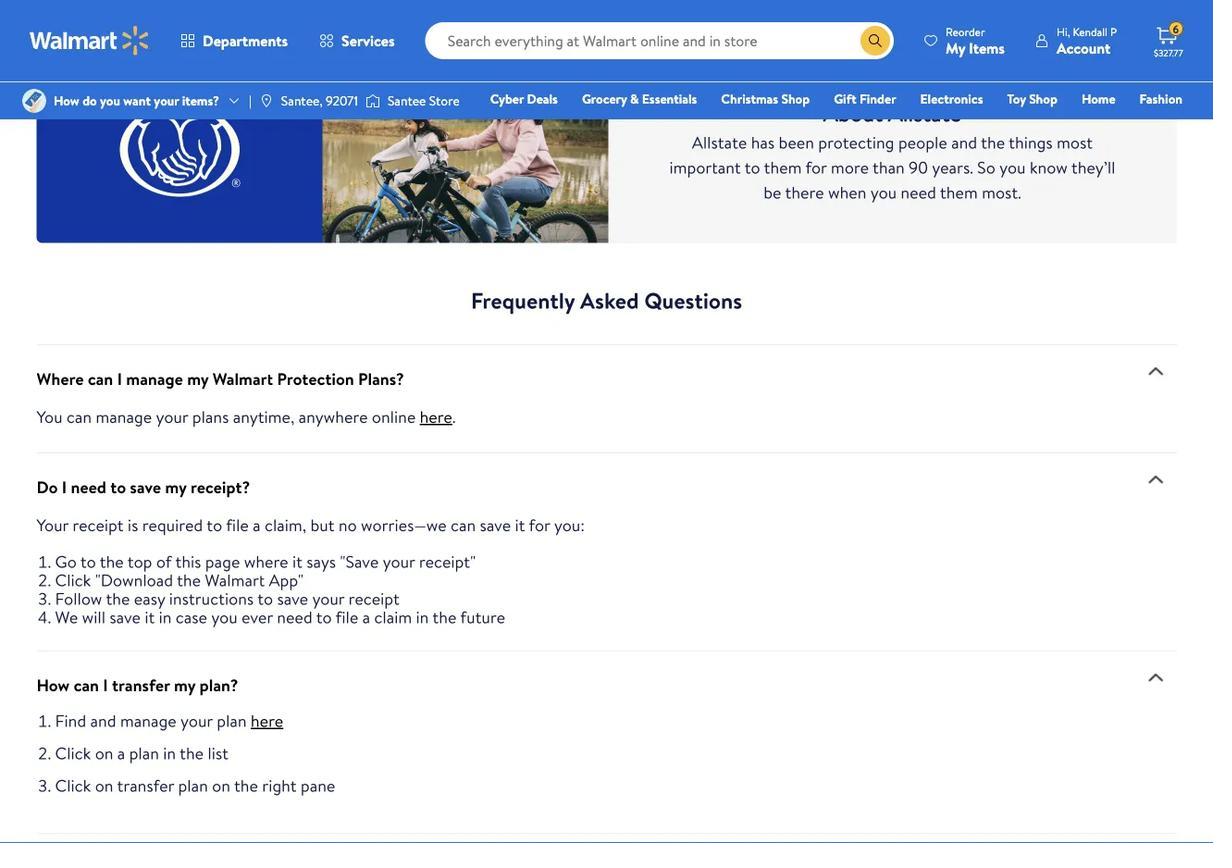 Task type: describe. For each thing, give the bounding box(es) containing it.
deals
[[527, 90, 558, 108]]

hi, kendall p account
[[1057, 24, 1118, 58]]

do
[[83, 92, 97, 110]]

Walmart Site-Wide search field
[[426, 22, 894, 59]]

gift finder
[[834, 90, 897, 108]]

my
[[946, 37, 966, 58]]

search icon image
[[869, 33, 883, 48]]

one debit
[[1041, 116, 1104, 134]]

finder
[[860, 90, 897, 108]]

reorder my items
[[946, 24, 1005, 58]]

cyber deals
[[490, 90, 558, 108]]

santee,
[[281, 92, 323, 110]]

gift finder link
[[826, 89, 905, 109]]

walmart+ link
[[1120, 115, 1192, 135]]

departments button
[[165, 19, 304, 63]]

electronics
[[921, 90, 984, 108]]

toy shop
[[1008, 90, 1058, 108]]

Search search field
[[426, 22, 894, 59]]

services button
[[304, 19, 411, 63]]

auto
[[918, 116, 946, 134]]

departments
[[203, 31, 288, 51]]

one debit link
[[1033, 115, 1112, 135]]

want
[[123, 92, 151, 110]]

santee store
[[388, 92, 460, 110]]

grocery & essentials
[[582, 90, 698, 108]]

santee, 92071
[[281, 92, 358, 110]]

registry link
[[962, 115, 1026, 135]]

gift
[[834, 90, 857, 108]]

6
[[1174, 21, 1180, 37]]

walmart+
[[1128, 116, 1183, 134]]

electronics link
[[912, 89, 992, 109]]

christmas shop link
[[713, 89, 819, 109]]

fashion
[[1140, 90, 1183, 108]]

store
[[429, 92, 460, 110]]

items
[[969, 37, 1005, 58]]

one
[[1041, 116, 1069, 134]]

christmas
[[722, 90, 779, 108]]

home link
[[1074, 89, 1125, 109]]

items?
[[182, 92, 219, 110]]

how do you want your items?
[[54, 92, 219, 110]]



Task type: vqa. For each thing, say whether or not it's contained in the screenshot.
washington supercenter
no



Task type: locate. For each thing, give the bounding box(es) containing it.
1 shop from the left
[[782, 90, 810, 108]]

home
[[1082, 90, 1116, 108]]

2 shop from the left
[[1030, 90, 1058, 108]]

cyber deals link
[[482, 89, 567, 109]]

shop right toy
[[1030, 90, 1058, 108]]

1 horizontal spatial  image
[[366, 92, 380, 110]]

your
[[154, 92, 179, 110]]

shop for toy shop
[[1030, 90, 1058, 108]]

0 horizontal spatial shop
[[782, 90, 810, 108]]

 image left the how
[[22, 89, 46, 113]]

toy shop link
[[999, 89, 1066, 109]]

toy
[[1008, 90, 1027, 108]]

how
[[54, 92, 79, 110]]

shop
[[782, 90, 810, 108], [1030, 90, 1058, 108]]

&
[[631, 90, 639, 108]]

kendall
[[1073, 24, 1108, 39]]

hi,
[[1057, 24, 1071, 39]]

reorder
[[946, 24, 986, 39]]

grocery
[[582, 90, 627, 108]]

p
[[1111, 24, 1118, 39]]

services
[[342, 31, 395, 51]]

0 horizontal spatial  image
[[22, 89, 46, 113]]

account
[[1057, 37, 1111, 58]]

|
[[249, 92, 252, 110]]

1 horizontal spatial shop
[[1030, 90, 1058, 108]]

 image
[[22, 89, 46, 113], [366, 92, 380, 110]]

92071
[[326, 92, 358, 110]]

walmart image
[[30, 26, 150, 56]]

shop right "christmas"
[[782, 90, 810, 108]]

shop for christmas shop
[[782, 90, 810, 108]]

debit
[[1072, 116, 1104, 134]]

registry
[[970, 116, 1017, 134]]

cyber
[[490, 90, 524, 108]]

$327.77
[[1155, 46, 1184, 59]]

santee
[[388, 92, 426, 110]]

 image
[[259, 94, 274, 108]]

 image right 92071
[[366, 92, 380, 110]]

you
[[100, 92, 120, 110]]

fashion link
[[1132, 89, 1192, 109]]

fashion auto
[[918, 90, 1183, 134]]

auto link
[[910, 115, 954, 135]]

 image for how do you want your items?
[[22, 89, 46, 113]]

grocery & essentials link
[[574, 89, 706, 109]]

 image for santee store
[[366, 92, 380, 110]]

essentials
[[642, 90, 698, 108]]

christmas shop
[[722, 90, 810, 108]]



